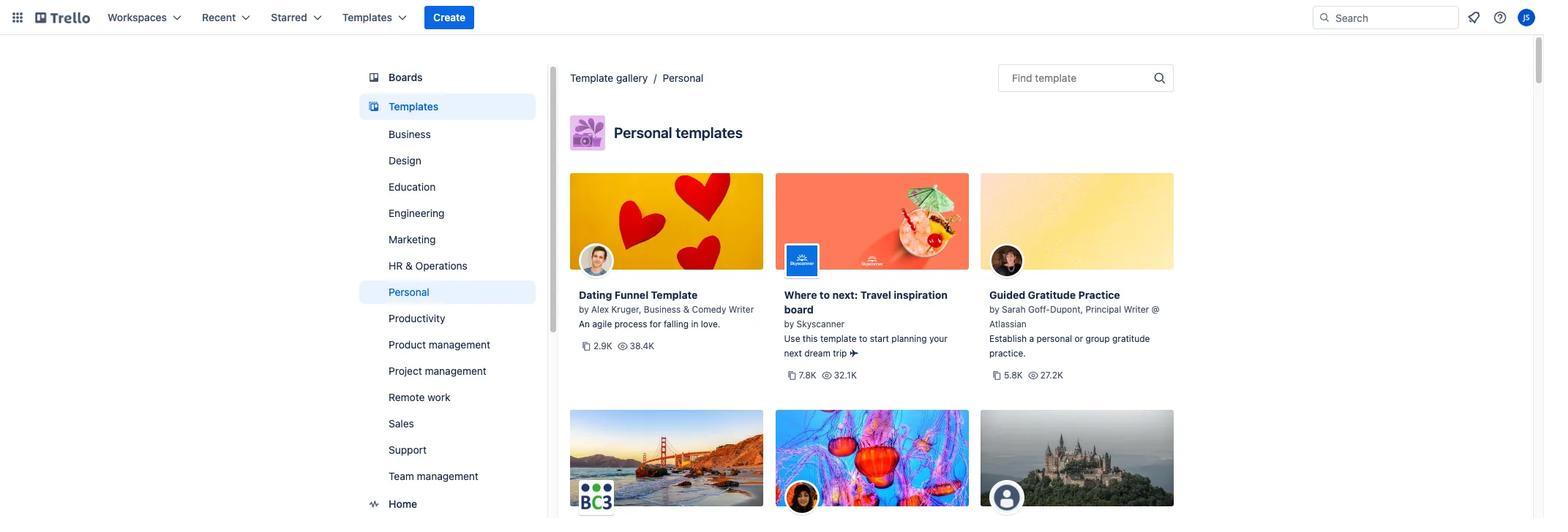 Task type: describe. For each thing, give the bounding box(es) containing it.
1 vertical spatial to
[[859, 334, 868, 345]]

management for team management
[[417, 471, 479, 483]]

establish
[[990, 334, 1027, 345]]

product management
[[389, 339, 491, 351]]

principal
[[1086, 305, 1122, 315]]

1 horizontal spatial personal link
[[663, 72, 704, 84]]

home
[[389, 498, 417, 511]]

team management link
[[359, 466, 536, 489]]

starred
[[271, 11, 307, 23]]

project
[[389, 365, 422, 378]]

template gallery link
[[570, 72, 648, 84]]

0 vertical spatial personal
[[663, 72, 704, 84]]

comedy
[[692, 305, 726, 315]]

practice
[[1079, 289, 1120, 302]]

search image
[[1319, 12, 1331, 23]]

0 horizontal spatial personal link
[[359, 281, 536, 305]]

0 notifications image
[[1465, 9, 1483, 26]]

recent button
[[193, 6, 259, 29]]

workspaces
[[108, 11, 167, 23]]

remote work link
[[359, 386, 536, 410]]

this
[[803, 334, 818, 345]]

design link
[[359, 149, 536, 173]]

for
[[650, 319, 661, 330]]

a
[[1030, 334, 1034, 345]]

education link
[[359, 176, 536, 199]]

operations
[[415, 260, 468, 272]]

peter, first time home buyer image
[[990, 481, 1025, 516]]

atlassian
[[990, 319, 1027, 330]]

back to home image
[[35, 6, 90, 29]]

38.4k
[[630, 341, 655, 352]]

engineering
[[389, 207, 445, 220]]

Find template field
[[998, 64, 1174, 92]]

& inside dating funnel template by alex kruger, business & comedy writer an agile process for falling in love.
[[683, 305, 690, 315]]

agile
[[593, 319, 612, 330]]

alex
[[591, 305, 609, 315]]

your
[[930, 334, 948, 345]]

support link
[[359, 439, 536, 463]]

business inside dating funnel template by alex kruger, business & comedy writer an agile process for falling in love.
[[644, 305, 681, 315]]

2 vertical spatial personal
[[389, 286, 429, 299]]

0 vertical spatial to
[[820, 289, 830, 302]]

guided
[[990, 289, 1026, 302]]

5.8k
[[1004, 370, 1023, 381]]

start
[[870, 334, 889, 345]]

27.2k
[[1041, 370, 1063, 381]]

dating
[[579, 289, 612, 302]]

rani shah, content & social media manager @ trello image
[[784, 481, 819, 516]]

trip
[[833, 348, 847, 359]]

dating funnel template by alex kruger, business & comedy writer an agile process for falling in love.
[[579, 289, 754, 330]]

group
[[1086, 334, 1110, 345]]

template inside dating funnel template by alex kruger, business & comedy writer an agile process for falling in love.
[[651, 289, 698, 302]]

use
[[784, 334, 800, 345]]

find template
[[1012, 72, 1077, 84]]

dupont,
[[1050, 305, 1083, 315]]

writer inside dating funnel template by alex kruger, business & comedy writer an agile process for falling in love.
[[729, 305, 754, 315]]

personal
[[1037, 334, 1072, 345]]

management for product management
[[429, 339, 491, 351]]

✈️
[[850, 348, 858, 359]]

2.9k
[[594, 341, 612, 352]]

project management
[[389, 365, 487, 378]]

home image
[[365, 496, 383, 514]]

marketing link
[[359, 228, 536, 252]]

process
[[615, 319, 647, 330]]

dream
[[805, 348, 831, 359]]

engineering link
[[359, 202, 536, 225]]

gallery
[[616, 72, 648, 84]]

0 horizontal spatial business
[[389, 128, 431, 141]]

in
[[691, 319, 699, 330]]

board image
[[365, 69, 383, 86]]

funnel
[[615, 289, 649, 302]]

template inside where to next: travel inspiration board by skyscanner use this template to start planning your next dream trip ✈️
[[820, 334, 857, 345]]

@
[[1152, 305, 1160, 315]]

sarah goff-dupont, principal writer @ atlassian image
[[990, 244, 1025, 279]]

planning
[[892, 334, 927, 345]]

or
[[1075, 334, 1083, 345]]

board
[[784, 304, 814, 316]]

32.1k
[[834, 370, 857, 381]]

gratitude
[[1028, 289, 1076, 302]]

Search field
[[1331, 7, 1459, 29]]

kruger,
[[612, 305, 642, 315]]

team
[[389, 471, 414, 483]]

find
[[1012, 72, 1033, 84]]

create button
[[425, 6, 474, 29]]

sales link
[[359, 413, 536, 436]]

by for dating
[[579, 305, 589, 315]]

guided gratitude practice by sarah goff-dupont, principal writer @ atlassian establish a personal or group gratitude practice.
[[990, 289, 1160, 359]]

templates link
[[359, 94, 536, 120]]



Task type: vqa. For each thing, say whether or not it's contained in the screenshot.


Task type: locate. For each thing, give the bounding box(es) containing it.
open information menu image
[[1493, 10, 1508, 25]]

business
[[389, 128, 431, 141], [644, 305, 681, 315]]

goff-
[[1028, 305, 1050, 315]]

education
[[389, 181, 436, 193]]

project management link
[[359, 360, 536, 384]]

& right hr
[[406, 260, 413, 272]]

1 writer from the left
[[729, 305, 754, 315]]

business council on climate change image
[[579, 481, 614, 516]]

team management
[[389, 471, 479, 483]]

inspiration
[[894, 289, 948, 302]]

hr & operations
[[389, 260, 468, 272]]

template right find
[[1035, 72, 1077, 84]]

1 vertical spatial templates
[[389, 100, 439, 113]]

template up trip
[[820, 334, 857, 345]]

templates up board icon
[[342, 11, 392, 23]]

management inside product management link
[[429, 339, 491, 351]]

to left the start
[[859, 334, 868, 345]]

boards
[[389, 71, 423, 83]]

skyscanner
[[797, 319, 845, 330]]

0 horizontal spatial writer
[[729, 305, 754, 315]]

practice.
[[990, 348, 1026, 359]]

management for project management
[[425, 365, 487, 378]]

0 vertical spatial management
[[429, 339, 491, 351]]

management inside team management link
[[417, 471, 479, 483]]

template
[[570, 72, 614, 84], [651, 289, 698, 302]]

templates
[[342, 11, 392, 23], [389, 100, 439, 113]]

home link
[[359, 492, 536, 518]]

1 horizontal spatial to
[[859, 334, 868, 345]]

1 horizontal spatial writer
[[1124, 305, 1149, 315]]

falling
[[664, 319, 689, 330]]

recent
[[202, 11, 236, 23]]

management inside project management link
[[425, 365, 487, 378]]

1 vertical spatial management
[[425, 365, 487, 378]]

0 horizontal spatial &
[[406, 260, 413, 272]]

an
[[579, 319, 590, 330]]

boards link
[[359, 64, 536, 91]]

personal up productivity
[[389, 286, 429, 299]]

starred button
[[262, 6, 331, 29]]

0 vertical spatial template
[[570, 72, 614, 84]]

7.8k
[[799, 370, 817, 381]]

1 vertical spatial template
[[651, 289, 698, 302]]

product
[[389, 339, 426, 351]]

writer
[[729, 305, 754, 315], [1124, 305, 1149, 315]]

0 vertical spatial personal link
[[663, 72, 704, 84]]

marketing
[[389, 234, 436, 246]]

management
[[429, 339, 491, 351], [425, 365, 487, 378], [417, 471, 479, 483]]

personal link right "gallery"
[[663, 72, 704, 84]]

primary element
[[0, 0, 1545, 35]]

personal link down hr & operations link
[[359, 281, 536, 305]]

hr & operations link
[[359, 255, 536, 278]]

0 horizontal spatial by
[[579, 305, 589, 315]]

1 horizontal spatial &
[[683, 305, 690, 315]]

writer inside guided gratitude practice by sarah goff-dupont, principal writer @ atlassian establish a personal or group gratitude practice.
[[1124, 305, 1149, 315]]

travel
[[861, 289, 891, 302]]

1 vertical spatial &
[[683, 305, 690, 315]]

productivity link
[[359, 307, 536, 331]]

templates
[[676, 124, 743, 141]]

personal right personal icon
[[614, 124, 672, 141]]

by
[[579, 305, 589, 315], [990, 305, 1000, 315], [784, 319, 794, 330]]

1 vertical spatial personal link
[[359, 281, 536, 305]]

0 vertical spatial &
[[406, 260, 413, 272]]

product management link
[[359, 334, 536, 357]]

to
[[820, 289, 830, 302], [859, 334, 868, 345]]

1 vertical spatial personal
[[614, 124, 672, 141]]

template gallery
[[570, 72, 648, 84]]

1 horizontal spatial template
[[1035, 72, 1077, 84]]

0 horizontal spatial to
[[820, 289, 830, 302]]

1 horizontal spatial business
[[644, 305, 681, 315]]

1 horizontal spatial by
[[784, 319, 794, 330]]

2 writer from the left
[[1124, 305, 1149, 315]]

where
[[784, 289, 817, 302]]

templates down boards
[[389, 100, 439, 113]]

1 horizontal spatial template
[[651, 289, 698, 302]]

business up design
[[389, 128, 431, 141]]

0 horizontal spatial template
[[820, 334, 857, 345]]

templates inside dropdown button
[[342, 11, 392, 23]]

by inside guided gratitude practice by sarah goff-dupont, principal writer @ atlassian establish a personal or group gratitude practice.
[[990, 305, 1000, 315]]

by up "use"
[[784, 319, 794, 330]]

0 vertical spatial business
[[389, 128, 431, 141]]

personal link
[[663, 72, 704, 84], [359, 281, 536, 305]]

design
[[389, 154, 421, 167]]

template
[[1035, 72, 1077, 84], [820, 334, 857, 345]]

remote
[[389, 392, 425, 404]]

template inside field
[[1035, 72, 1077, 84]]

skyscanner image
[[784, 244, 819, 279]]

template up falling
[[651, 289, 698, 302]]

2 horizontal spatial by
[[990, 305, 1000, 315]]

remote work
[[389, 392, 451, 404]]

business link
[[359, 123, 536, 146]]

to left next:
[[820, 289, 830, 302]]

management down 'support' link
[[417, 471, 479, 483]]

1 vertical spatial template
[[820, 334, 857, 345]]

by for guided
[[990, 305, 1000, 315]]

writer right comedy
[[729, 305, 754, 315]]

by inside where to next: travel inspiration board by skyscanner use this template to start planning your next dream trip ✈️
[[784, 319, 794, 330]]

create
[[433, 11, 466, 23]]

2 vertical spatial management
[[417, 471, 479, 483]]

productivity
[[389, 313, 445, 325]]

workspaces button
[[99, 6, 190, 29]]

management down productivity link
[[429, 339, 491, 351]]

business up the for
[[644, 305, 681, 315]]

writer left @
[[1124, 305, 1149, 315]]

sales
[[389, 418, 414, 430]]

where to next: travel inspiration board by skyscanner use this template to start planning your next dream trip ✈️
[[784, 289, 948, 359]]

template left "gallery"
[[570, 72, 614, 84]]

hr
[[389, 260, 403, 272]]

gratitude
[[1113, 334, 1150, 345]]

by left sarah
[[990, 305, 1000, 315]]

work
[[428, 392, 451, 404]]

support
[[389, 444, 427, 457]]

personal right "gallery"
[[663, 72, 704, 84]]

personal icon image
[[570, 116, 605, 151]]

next
[[784, 348, 802, 359]]

template board image
[[365, 98, 383, 116]]

personal
[[663, 72, 704, 84], [614, 124, 672, 141], [389, 286, 429, 299]]

jacob simon (jacobsimon16) image
[[1518, 9, 1536, 26]]

by inside dating funnel template by alex kruger, business & comedy writer an agile process for falling in love.
[[579, 305, 589, 315]]

by up 'an'
[[579, 305, 589, 315]]

management down product management link
[[425, 365, 487, 378]]

next:
[[833, 289, 858, 302]]

templates button
[[334, 6, 416, 29]]

0 horizontal spatial template
[[570, 72, 614, 84]]

& up falling
[[683, 305, 690, 315]]

alex kruger, business & comedy writer image
[[579, 244, 614, 279]]

1 vertical spatial business
[[644, 305, 681, 315]]

personal templates
[[614, 124, 743, 141]]

0 vertical spatial template
[[1035, 72, 1077, 84]]

0 vertical spatial templates
[[342, 11, 392, 23]]

love.
[[701, 319, 721, 330]]

sarah
[[1002, 305, 1026, 315]]



